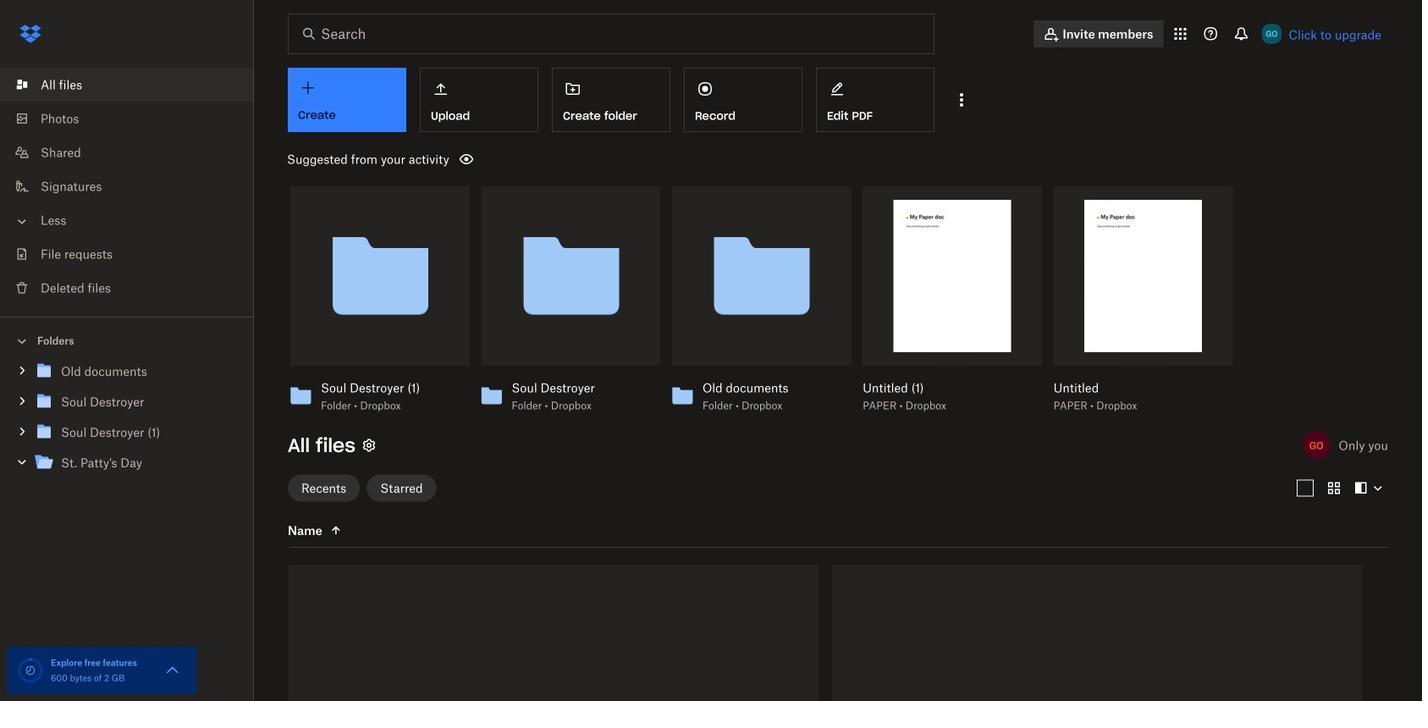 Task type: vqa. For each thing, say whether or not it's contained in the screenshot.
Less image
yes



Task type: describe. For each thing, give the bounding box(es) containing it.
folder settings image
[[359, 435, 379, 455]]

quota usage image
[[17, 657, 44, 684]]

less image
[[14, 213, 30, 230]]

folder, soul destroyer row
[[832, 565, 1362, 701]]



Task type: locate. For each thing, give the bounding box(es) containing it.
quota usage progress bar
[[17, 657, 44, 684]]

dropbox image
[[14, 17, 47, 51]]

group
[[0, 353, 254, 491]]

Search in folder "Dropbox" text field
[[321, 24, 899, 44]]

list item
[[0, 68, 254, 102]]

list
[[0, 58, 254, 317]]

folder, old documents row
[[289, 565, 819, 701]]



